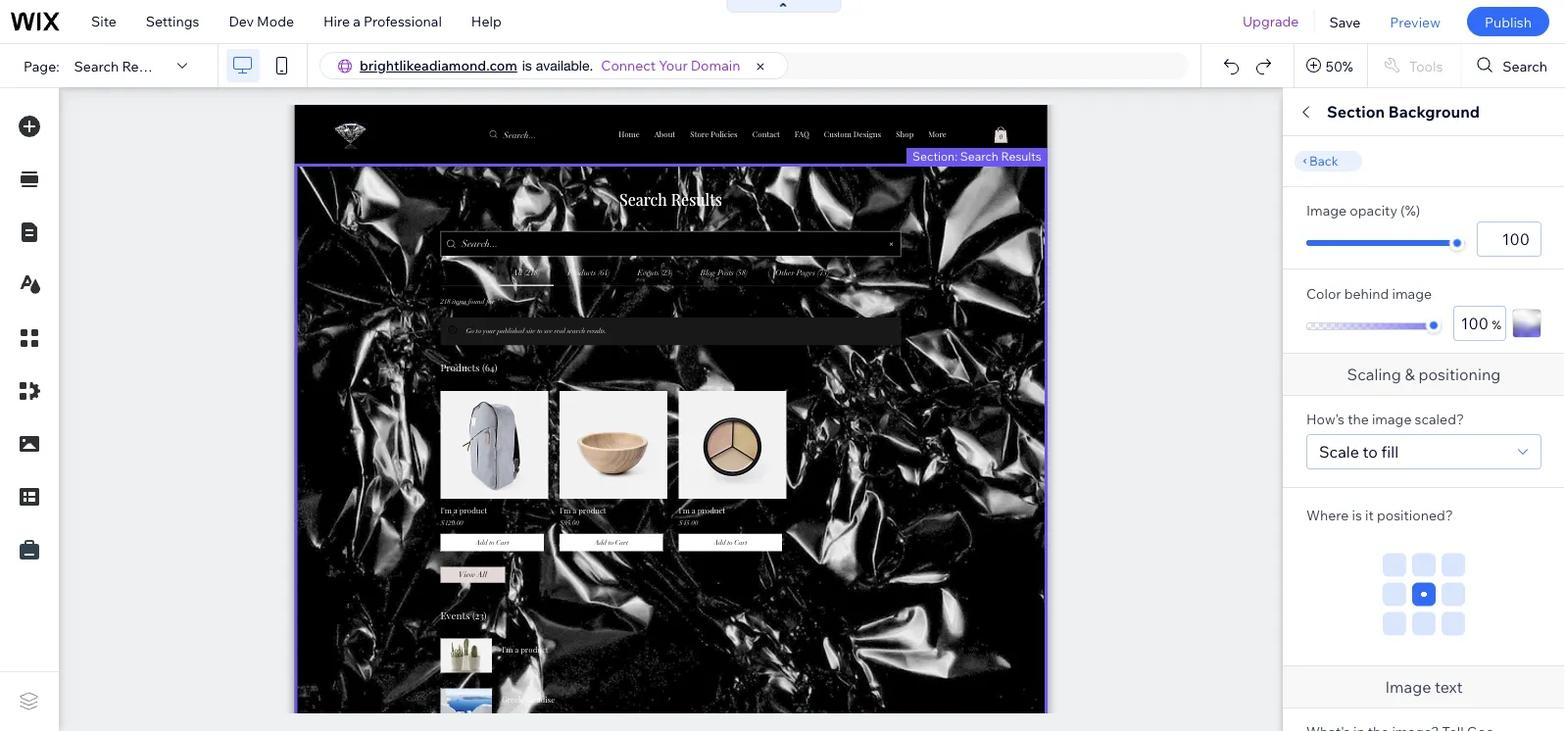 Task type: locate. For each thing, give the bounding box(es) containing it.
background
[[1389, 102, 1481, 122], [1359, 201, 1437, 218]]

scale to fill
[[1320, 442, 1399, 462]]

from
[[1357, 572, 1388, 589]]

results inside manage the content of search results from your dashboard.
[[1307, 572, 1354, 589]]

preview
[[1391, 13, 1441, 30]]

connect
[[601, 57, 656, 74]]

1 vertical spatial is
[[1353, 507, 1363, 524]]

title
[[1307, 322, 1335, 339], [1307, 419, 1335, 436]]

the up the from
[[1362, 554, 1383, 571]]

section down back button
[[1307, 201, 1356, 218]]

1 title from the top
[[1307, 322, 1335, 339]]

save button
[[1315, 0, 1376, 43]]

0 vertical spatial image
[[1393, 285, 1433, 303]]

opacity
[[1351, 202, 1398, 219]]

1 horizontal spatial image
[[1386, 678, 1432, 697]]

section background down content
[[1307, 201, 1437, 218]]

is available. connect your domain
[[522, 57, 741, 74]]

search up 'dashboard.' in the right bottom of the page
[[1455, 554, 1500, 571]]

the inside manage the content of search results from your dashboard.
[[1362, 554, 1383, 571]]

1 horizontal spatial is
[[1353, 507, 1363, 524]]

0 vertical spatial is
[[522, 57, 532, 74]]

search inside button
[[1504, 57, 1548, 74]]

dev mode
[[229, 13, 294, 30]]

quick edit
[[1307, 102, 1385, 122]]

section:
[[913, 149, 958, 163]]

upgrade
[[1243, 13, 1300, 30]]

where
[[1307, 507, 1350, 524]]

section
[[1328, 102, 1386, 122], [1307, 201, 1356, 218]]

search inside manage the content of search results from your dashboard.
[[1455, 554, 1500, 571]]

is left "available."
[[522, 57, 532, 74]]

&
[[1406, 365, 1416, 384]]

quick
[[1307, 102, 1352, 122]]

title down color
[[1307, 322, 1335, 339]]

0 vertical spatial image
[[1307, 202, 1348, 219]]

the up the scale to fill
[[1348, 411, 1370, 428]]

0 vertical spatial the
[[1348, 411, 1370, 428]]

the for manage
[[1362, 554, 1383, 571]]

search button
[[1462, 44, 1566, 87]]

1 vertical spatial title
[[1307, 419, 1335, 436]]

search left 'fill'
[[1320, 457, 1371, 477]]

image left opacity
[[1307, 202, 1348, 219]]

section background
[[1328, 102, 1481, 122], [1307, 201, 1437, 218]]

edit
[[1355, 102, 1385, 122]]

results
[[122, 57, 169, 74], [1002, 149, 1042, 163], [1375, 360, 1428, 379], [1375, 457, 1428, 477], [1355, 520, 1402, 537], [1307, 572, 1354, 589]]

(%)
[[1401, 202, 1421, 219]]

image left text
[[1386, 678, 1432, 697]]

search down the publish
[[1504, 57, 1548, 74]]

change
[[1449, 253, 1492, 268]]

image
[[1393, 285, 1433, 303], [1373, 411, 1412, 428]]

how's
[[1307, 411, 1345, 428]]

is inside is available. connect your domain
[[522, 57, 532, 74]]

scaling
[[1348, 365, 1402, 384]]

help
[[472, 13, 502, 30]]

results down how's the image scaled?
[[1375, 457, 1428, 477]]

None text field
[[1478, 222, 1542, 257]]

is
[[522, 57, 532, 74], [1353, 507, 1363, 524]]

scaled?
[[1416, 411, 1465, 428]]

where is it positioned?
[[1307, 507, 1454, 524]]

behind
[[1345, 285, 1390, 303]]

search results down how's the image scaled?
[[1320, 457, 1428, 477]]

image up 'fill'
[[1373, 411, 1412, 428]]

image for the
[[1373, 411, 1412, 428]]

image right behind
[[1393, 285, 1433, 303]]

to
[[1364, 442, 1379, 462]]

image text
[[1386, 678, 1464, 697]]

results up content
[[1355, 520, 1402, 537]]

image for image opacity (%)
[[1307, 202, 1348, 219]]

search up how's on the right bottom
[[1320, 360, 1371, 379]]

search results down site
[[74, 57, 169, 74]]

section background down tools "button"
[[1328, 102, 1481, 122]]

1 vertical spatial image
[[1386, 678, 1432, 697]]

hire a professional
[[324, 13, 442, 30]]

scaling & positioning
[[1348, 365, 1502, 384]]

mode
[[257, 13, 294, 30]]

publish button
[[1468, 7, 1550, 36]]

search
[[74, 57, 119, 74], [1504, 57, 1548, 74], [961, 149, 999, 163], [1320, 360, 1371, 379], [1320, 457, 1371, 477], [1307, 520, 1352, 537], [1455, 554, 1500, 571]]

50% button
[[1295, 44, 1368, 87]]

1 vertical spatial the
[[1362, 554, 1383, 571]]

search results
[[74, 57, 169, 74], [1320, 360, 1428, 379], [1320, 457, 1428, 477], [1307, 520, 1402, 537]]

hire
[[324, 13, 350, 30]]

color behind image
[[1307, 285, 1433, 303]]

search right section:
[[961, 149, 999, 163]]

background down tools on the top right
[[1389, 102, 1481, 122]]

image
[[1307, 202, 1348, 219], [1386, 678, 1432, 697]]

your
[[659, 57, 688, 74]]

search down site
[[74, 57, 119, 74]]

1 vertical spatial image
[[1373, 411, 1412, 428]]

0 vertical spatial section
[[1328, 102, 1386, 122]]

text
[[1436, 678, 1464, 697]]

tools button
[[1369, 44, 1461, 87]]

0 horizontal spatial image
[[1307, 202, 1348, 219]]

0 horizontal spatial is
[[522, 57, 532, 74]]

publish
[[1486, 13, 1533, 30]]

content
[[1386, 554, 1436, 571]]

50%
[[1327, 57, 1354, 74]]

0 vertical spatial title
[[1307, 322, 1335, 339]]

the
[[1348, 411, 1370, 428], [1362, 554, 1383, 571]]

2 title from the top
[[1307, 419, 1335, 436]]

1 vertical spatial section background
[[1307, 201, 1437, 218]]

None text field
[[1454, 306, 1507, 341]]

title up scale
[[1307, 419, 1335, 436]]

is left "it"
[[1353, 507, 1363, 524]]

search results up manage
[[1307, 520, 1402, 537]]

results down manage
[[1307, 572, 1354, 589]]

image for image text
[[1386, 678, 1432, 697]]

dashboard.
[[1422, 572, 1496, 589]]

section down 50%
[[1328, 102, 1386, 122]]

background down content
[[1359, 201, 1437, 218]]

a
[[353, 13, 361, 30]]

search results up how's the image scaled?
[[1320, 360, 1428, 379]]

0 vertical spatial section background
[[1328, 102, 1481, 122]]

0 vertical spatial background
[[1389, 102, 1481, 122]]



Task type: vqa. For each thing, say whether or not it's contained in the screenshot.
"Apps"
no



Task type: describe. For each thing, give the bounding box(es) containing it.
back button
[[1295, 151, 1363, 172]]

dev
[[229, 13, 254, 30]]

the for how's
[[1348, 411, 1370, 428]]

scale
[[1320, 442, 1360, 462]]

of
[[1439, 554, 1452, 571]]

image for behind
[[1393, 285, 1433, 303]]

content
[[1343, 152, 1395, 170]]

site
[[91, 13, 116, 30]]

save
[[1330, 13, 1361, 30]]

how's the image scaled?
[[1307, 411, 1465, 428]]

1 vertical spatial section
[[1307, 201, 1356, 218]]

results right section:
[[1002, 149, 1042, 163]]

it
[[1366, 507, 1375, 524]]

results down settings
[[122, 57, 169, 74]]

preview button
[[1376, 0, 1456, 43]]

professional
[[364, 13, 442, 30]]

color
[[1307, 285, 1342, 303]]

settings
[[146, 13, 199, 30]]

your
[[1391, 572, 1419, 589]]

back
[[1310, 153, 1339, 169]]

search up manage
[[1307, 520, 1352, 537]]

domain
[[691, 57, 741, 74]]

manage
[[1307, 554, 1359, 571]]

tools
[[1410, 57, 1444, 74]]

1 vertical spatial background
[[1359, 201, 1437, 218]]

available.
[[536, 57, 594, 74]]

positioning
[[1419, 365, 1502, 384]]

brightlikeadiamond.com
[[360, 57, 518, 74]]

results up how's the image scaled?
[[1375, 360, 1428, 379]]

image opacity (%)
[[1307, 202, 1421, 219]]

fill
[[1382, 442, 1399, 462]]

manage the content of search results from your dashboard.
[[1307, 554, 1500, 589]]

section: search results
[[913, 149, 1042, 163]]

positioned?
[[1378, 507, 1454, 524]]

change button
[[1437, 249, 1505, 273]]



